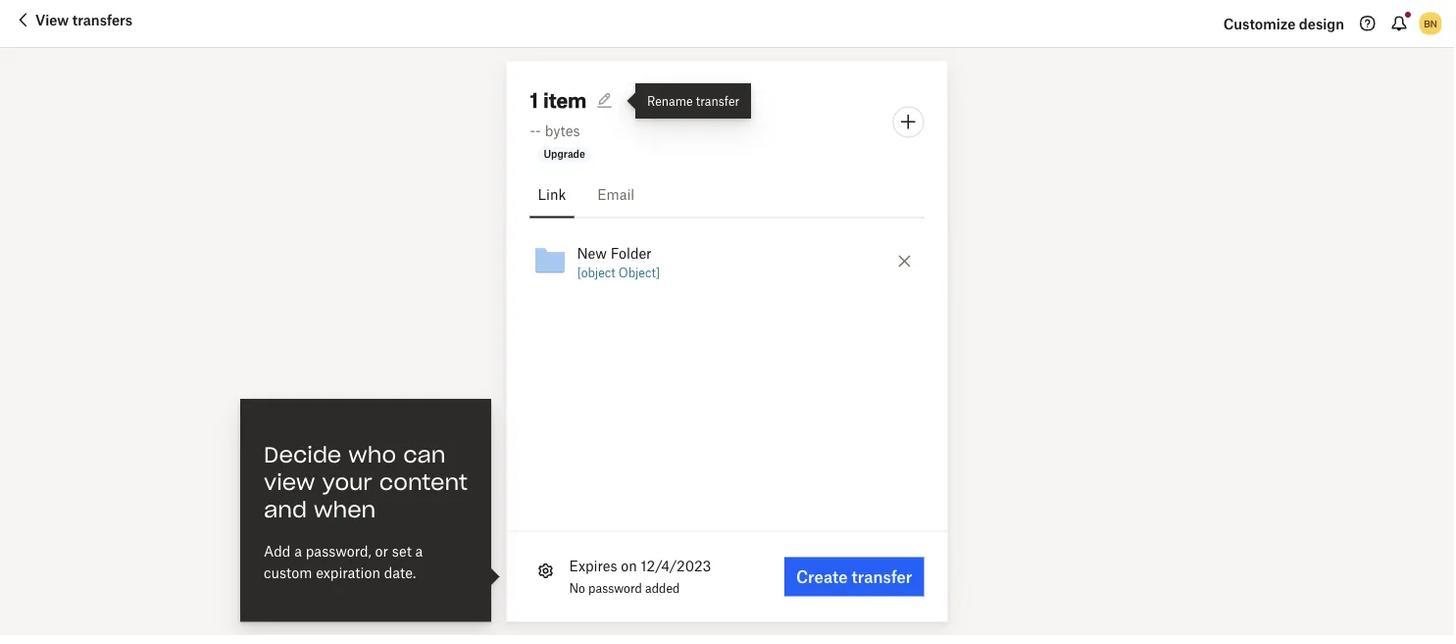 Task type: describe. For each thing, give the bounding box(es) containing it.
view transfers
[[35, 11, 133, 28]]

view
[[264, 468, 315, 496]]

add files button image
[[897, 110, 921, 134]]

bn
[[1424, 17, 1438, 29]]

email tab
[[590, 171, 643, 218]]

bytes
[[545, 123, 580, 139]]

view
[[35, 11, 69, 28]]

tab list containing link
[[530, 171, 924, 218]]

new
[[577, 245, 607, 262]]

when
[[314, 496, 376, 523]]

your
[[322, 468, 373, 496]]

no
[[569, 582, 585, 596]]

folder
[[611, 245, 652, 262]]

added
[[646, 582, 680, 596]]

new folder row
[[507, 230, 948, 293]]

-- bytes upgrade
[[530, 123, 585, 160]]

add
[[264, 543, 291, 560]]

password,
[[306, 543, 372, 560]]

expires on 12/4/2023 no password added
[[569, 558, 711, 596]]

2 a from the left
[[415, 543, 423, 560]]

1
[[530, 88, 539, 112]]

create transfer button
[[785, 558, 924, 597]]

set
[[392, 543, 412, 560]]

link tab
[[530, 171, 574, 218]]

1 - from the left
[[530, 123, 536, 139]]



Task type: locate. For each thing, give the bounding box(es) containing it.
transfers
[[72, 11, 133, 28]]

password
[[589, 582, 642, 596]]

email
[[598, 186, 635, 203]]

-
[[530, 123, 536, 139], [536, 123, 541, 139]]

view transfers button
[[12, 8, 133, 39]]

decide
[[264, 441, 342, 468]]

can
[[403, 441, 446, 468]]

create
[[796, 567, 848, 587]]

1 horizontal spatial a
[[415, 543, 423, 560]]

customize design button
[[1224, 8, 1345, 39]]

add a password, or set a custom expiration date.
[[264, 543, 423, 582]]

1 a from the left
[[294, 543, 302, 560]]

link
[[538, 186, 566, 203]]

object]
[[619, 266, 660, 281]]

or
[[375, 543, 388, 560]]

create transfer
[[796, 567, 913, 587]]

[object
[[577, 266, 616, 281]]

2 - from the left
[[536, 123, 541, 139]]

transfer
[[852, 567, 913, 587]]

tab list
[[530, 171, 924, 218]]

on
[[621, 558, 637, 575]]

upgrade
[[544, 148, 585, 160]]

new folder cell
[[530, 242, 888, 281]]

decide who can view your content and when
[[264, 441, 468, 523]]

1 item
[[530, 88, 587, 112]]

and
[[264, 496, 307, 523]]

expires
[[569, 558, 618, 575]]

a right add
[[294, 543, 302, 560]]

12/4/2023
[[641, 558, 711, 575]]

item
[[543, 88, 587, 112]]

content
[[379, 468, 468, 496]]

expiration
[[316, 565, 381, 582]]

date.
[[384, 565, 416, 582]]

design
[[1300, 15, 1345, 32]]

who
[[349, 441, 396, 468]]

bn button
[[1415, 8, 1447, 39]]

0 horizontal spatial a
[[294, 543, 302, 560]]

customize
[[1224, 15, 1296, 32]]

new folder [object object]
[[577, 245, 660, 281]]

custom
[[264, 565, 312, 582]]

customize design
[[1224, 15, 1345, 32]]

a
[[294, 543, 302, 560], [415, 543, 423, 560]]

a right 'set'
[[415, 543, 423, 560]]



Task type: vqa. For each thing, say whether or not it's contained in the screenshot.
list
no



